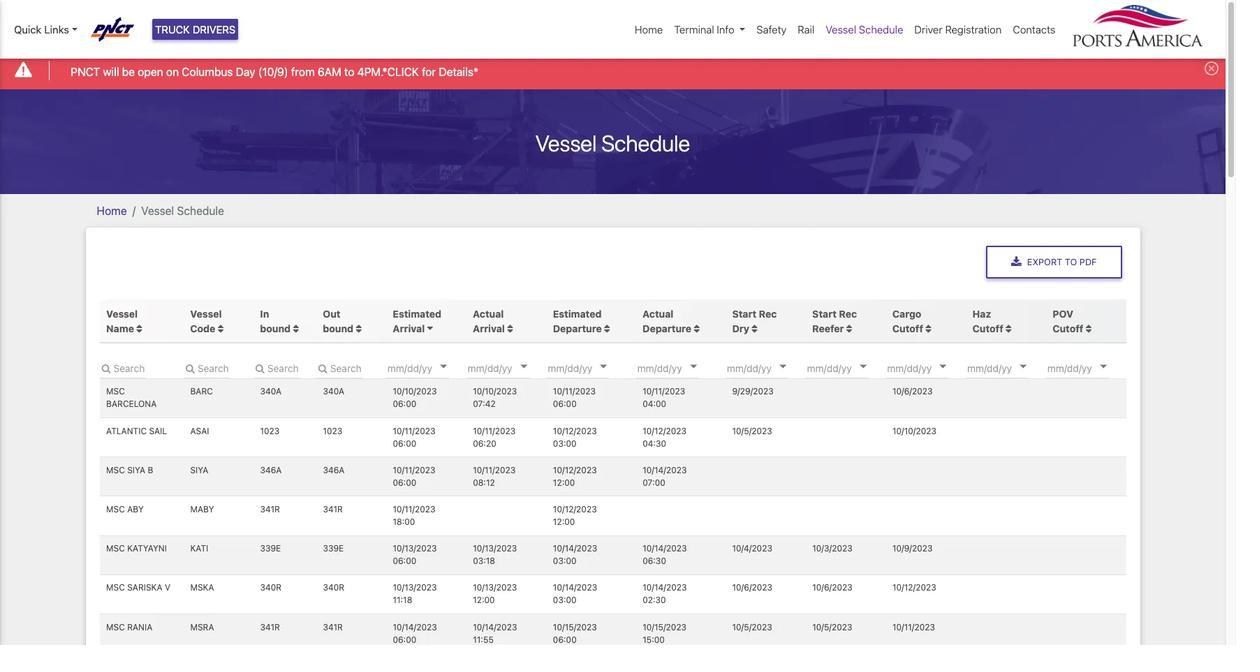 Task type: describe. For each thing, give the bounding box(es) containing it.
terminal info link
[[669, 16, 751, 43]]

driver registration link
[[909, 16, 1008, 43]]

barc
[[190, 387, 213, 397]]

11:18
[[393, 595, 412, 606]]

0 horizontal spatial vessel schedule
[[141, 204, 224, 217]]

10/13/2023 for 12:00
[[473, 583, 517, 593]]

msc katyayni
[[106, 544, 167, 554]]

terminal
[[674, 23, 714, 36]]

10/10/2023 for 06:00
[[393, 387, 437, 397]]

1 open calendar image from the left
[[520, 365, 527, 369]]

safety
[[757, 23, 787, 36]]

10/4/2023
[[732, 544, 773, 554]]

10/13/2023 11:18
[[393, 583, 437, 606]]

0 vertical spatial home link
[[629, 16, 669, 43]]

10/9/2023
[[893, 544, 933, 554]]

10/13/2023 for 11:18
[[393, 583, 437, 593]]

06:00 for 10/13/2023 03:18
[[393, 556, 417, 567]]

18:00
[[393, 517, 415, 527]]

maby
[[190, 504, 214, 515]]

8 mm/dd/yy field from the left
[[966, 358, 1050, 379]]

actual for actual arrival
[[473, 308, 504, 320]]

06:00 for 10/11/2023 06:20
[[393, 438, 417, 449]]

10/13/2023 06:00
[[393, 544, 437, 567]]

rania
[[127, 622, 153, 633]]

10/11/2023 04:00
[[643, 387, 686, 410]]

06:00 for 10/14/2023 11:55
[[393, 635, 417, 645]]

10/14/2023 03:00 for 10/13/2023 12:00
[[553, 583, 597, 606]]

open
[[138, 65, 163, 78]]

rec for start rec reefer
[[839, 308, 857, 320]]

pnct will be open on columbus day (10/9) from 6am to 4pm.*click for details* link
[[71, 63, 479, 80]]

10/10/2023 07:42
[[473, 387, 517, 410]]

for
[[422, 65, 436, 78]]

truck drivers link
[[152, 19, 238, 40]]

msc siya b
[[106, 465, 153, 476]]

10/11/2023 06:00 for 10/11/2023 08:12
[[393, 465, 436, 488]]

vessel name
[[106, 308, 138, 334]]

code
[[190, 323, 215, 334]]

3 mm/dd/yy field from the left
[[546, 358, 630, 379]]

1 vertical spatial vessel schedule
[[536, 130, 690, 156]]

10/15/2023 06:00
[[553, 622, 597, 645]]

1 horizontal spatial schedule
[[602, 130, 690, 156]]

cutoff for haz
[[973, 323, 1004, 334]]

be
[[122, 65, 135, 78]]

cargo
[[893, 308, 922, 320]]

pov
[[1053, 308, 1074, 320]]

export to pdf link
[[986, 246, 1122, 279]]

info
[[717, 23, 735, 36]]

arrival for estimated arrival
[[393, 323, 425, 334]]

open calendar image for 1st mm/dd/yy field
[[440, 365, 447, 369]]

aby
[[127, 504, 144, 515]]

3 open calendar image from the left
[[940, 365, 947, 369]]

10/11/2023 06:00 for 10/11/2023 06:20
[[393, 426, 436, 449]]

haz cutoff
[[973, 308, 1004, 334]]

sail
[[149, 426, 167, 436]]

03:00 for 10/13/2023 12:00
[[553, 595, 577, 606]]

06:00 inside 10/15/2023 06:00
[[553, 635, 577, 645]]

10/14/2023 02:30
[[643, 583, 687, 606]]

katyayni
[[127, 544, 167, 554]]

10/5/2023 for 10/12/2023
[[732, 426, 773, 436]]

in
[[260, 308, 269, 320]]

msc for msc sariska v
[[106, 583, 125, 593]]

12:00 for 10/11/2023 18:00
[[553, 517, 575, 527]]

start for reefer
[[813, 308, 837, 320]]

quick links
[[14, 23, 69, 36]]

atlantic
[[106, 426, 147, 436]]

1 340a from the left
[[260, 387, 282, 397]]

msc barcelona
[[106, 387, 157, 410]]

10/14/2023 06:00
[[393, 622, 437, 645]]

10/13/2023 12:00
[[473, 583, 517, 606]]

msc rania
[[106, 622, 153, 633]]

details*
[[439, 65, 479, 78]]

07:00
[[643, 478, 666, 488]]

2 1023 from the left
[[323, 426, 343, 436]]

10/14/2023 03:00 for 10/13/2023 03:18
[[553, 544, 597, 567]]

pnct will be open on columbus day (10/9) from 6am to 4pm.*click for details*
[[71, 65, 479, 78]]

10/12/2023 for 341r
[[553, 504, 597, 515]]

from
[[291, 65, 315, 78]]

pnct will be open on columbus day (10/9) from 6am to 4pm.*click for details* alert
[[0, 51, 1226, 89]]

pov cutoff
[[1053, 308, 1084, 334]]

1 346a from the left
[[260, 465, 282, 476]]

actual departure
[[643, 308, 692, 334]]

06:20
[[473, 438, 497, 449]]

truck
[[155, 23, 190, 36]]

1 siya from the left
[[127, 465, 145, 476]]

cutoff for pov
[[1053, 323, 1084, 334]]

5 mm/dd/yy field from the left
[[726, 358, 810, 379]]

open calendar image for third mm/dd/yy field from left
[[600, 365, 607, 369]]

open calendar image for sixth mm/dd/yy field from the right
[[690, 365, 697, 369]]

to
[[1065, 257, 1077, 267]]

9 mm/dd/yy field from the left
[[1046, 358, 1130, 379]]

terminal info
[[674, 23, 735, 36]]

open calendar image for sixth mm/dd/yy field
[[860, 365, 867, 369]]

04:30
[[643, 438, 666, 449]]

10/14/2023 07:00
[[643, 465, 687, 488]]

0 horizontal spatial 10/6/2023
[[732, 583, 773, 593]]

links
[[44, 23, 69, 36]]

4 mm/dd/yy field from the left
[[636, 358, 720, 379]]

estimated for arrival
[[393, 308, 442, 320]]

sariska
[[127, 583, 163, 593]]

pnct
[[71, 65, 100, 78]]

drivers
[[193, 23, 236, 36]]

vessel code
[[190, 308, 222, 334]]

asai
[[190, 426, 209, 436]]

10/11/2023 08:12
[[473, 465, 516, 488]]

06:30
[[643, 556, 666, 567]]

vessel schedule link
[[820, 16, 909, 43]]

2 340r from the left
[[323, 583, 344, 593]]

out
[[323, 308, 341, 320]]

2 339e from the left
[[323, 544, 344, 554]]

12:00 for 10/11/2023 06:00
[[553, 478, 575, 488]]

10/12/2023 03:00
[[553, 426, 597, 449]]

out bound
[[323, 308, 356, 334]]

msc for msc barcelona
[[106, 387, 125, 397]]

11:55
[[473, 635, 494, 645]]

6 mm/dd/yy field from the left
[[806, 358, 890, 379]]

0 vertical spatial 10/11/2023 06:00
[[553, 387, 596, 410]]

10/13/2023 03:18
[[473, 544, 517, 567]]

quick
[[14, 23, 41, 36]]

driver
[[915, 23, 943, 36]]

departure for actual
[[643, 323, 692, 334]]

close image
[[1205, 62, 1219, 76]]

2 siya from the left
[[190, 465, 208, 476]]

msc for msc rania
[[106, 622, 125, 633]]



Task type: locate. For each thing, give the bounding box(es) containing it.
cargo cutoff
[[893, 308, 924, 334]]

0 vertical spatial 10/12/2023 12:00
[[553, 465, 597, 488]]

2 horizontal spatial 10/10/2023
[[893, 426, 937, 436]]

(10/9)
[[258, 65, 288, 78]]

msc for msc siya b
[[106, 465, 125, 476]]

10/13/2023 for 06:00
[[393, 544, 437, 554]]

4 msc from the top
[[106, 544, 125, 554]]

safety link
[[751, 16, 792, 43]]

0 vertical spatial vessel schedule
[[826, 23, 904, 36]]

barcelona
[[106, 399, 157, 410]]

1 horizontal spatial cutoff
[[973, 323, 1004, 334]]

9/29/2023
[[732, 387, 774, 397]]

pdf
[[1080, 257, 1097, 267]]

0 horizontal spatial 346a
[[260, 465, 282, 476]]

bound for out
[[323, 323, 354, 334]]

4 open calendar image from the left
[[860, 365, 867, 369]]

contacts
[[1013, 23, 1056, 36]]

10/14/2023 11:55
[[473, 622, 517, 645]]

340a
[[260, 387, 282, 397], [323, 387, 345, 397]]

2 10/12/2023 12:00 from the top
[[553, 504, 597, 527]]

2 10/14/2023 03:00 from the top
[[553, 583, 597, 606]]

10/12/2023 12:00
[[553, 465, 597, 488], [553, 504, 597, 527]]

10/11/2023 06:20
[[473, 426, 516, 449]]

to
[[344, 65, 355, 78]]

10/12/2023 12:00 for 10/11/2023 06:00
[[553, 465, 597, 488]]

msc left aby
[[106, 504, 125, 515]]

vessel
[[826, 23, 857, 36], [536, 130, 597, 156], [141, 204, 174, 217], [106, 308, 138, 320], [190, 308, 222, 320]]

contacts link
[[1008, 16, 1061, 43]]

10/12/2023 04:30
[[643, 426, 687, 449]]

quick links link
[[14, 22, 77, 37]]

3 open calendar image from the left
[[690, 365, 697, 369]]

3 cutoff from the left
[[1053, 323, 1084, 334]]

msc for msc katyayni
[[106, 544, 125, 554]]

start up dry
[[732, 308, 757, 320]]

10/15/2023 for 06:00
[[553, 622, 597, 633]]

departure for estimated
[[553, 323, 602, 334]]

2 horizontal spatial cutoff
[[1053, 323, 1084, 334]]

2 vertical spatial 12:00
[[473, 595, 495, 606]]

02:30
[[643, 595, 666, 606]]

0 horizontal spatial home link
[[97, 204, 127, 217]]

cutoff down pov
[[1053, 323, 1084, 334]]

msc left b
[[106, 465, 125, 476]]

3 03:00 from the top
[[553, 595, 577, 606]]

0 horizontal spatial arrival
[[393, 323, 425, 334]]

0 horizontal spatial cutoff
[[893, 323, 924, 334]]

0 horizontal spatial estimated
[[393, 308, 442, 320]]

1 10/15/2023 from the left
[[553, 622, 597, 633]]

2 10/15/2023 from the left
[[643, 622, 687, 633]]

1 horizontal spatial 340r
[[323, 583, 344, 593]]

rec left start rec reefer
[[759, 308, 777, 320]]

0 horizontal spatial 340a
[[260, 387, 282, 397]]

start up "reefer" at right
[[813, 308, 837, 320]]

start inside start rec reefer
[[813, 308, 837, 320]]

dry
[[732, 323, 750, 334]]

rec inside start rec reefer
[[839, 308, 857, 320]]

estimated arrival
[[393, 308, 442, 334]]

2 actual from the left
[[643, 308, 674, 320]]

mm/dd/yy field up 10/10/2023 06:00
[[386, 358, 470, 379]]

1 03:00 from the top
[[553, 438, 577, 449]]

rec
[[759, 308, 777, 320], [839, 308, 857, 320]]

estimated departure
[[553, 308, 602, 334]]

3 msc from the top
[[106, 504, 125, 515]]

bound down in
[[260, 323, 291, 334]]

15:00
[[643, 635, 665, 645]]

arrival for actual arrival
[[473, 323, 505, 334]]

1 10/12/2023 12:00 from the top
[[553, 465, 597, 488]]

b
[[148, 465, 153, 476]]

06:00 inside 10/10/2023 06:00
[[393, 399, 417, 410]]

export
[[1028, 257, 1063, 267]]

day
[[236, 65, 255, 78]]

10/11/2023 06:00
[[553, 387, 596, 410], [393, 426, 436, 449], [393, 465, 436, 488]]

bound for in
[[260, 323, 291, 334]]

03:00 inside 10/12/2023 03:00
[[553, 438, 577, 449]]

2 vertical spatial 10/11/2023 06:00
[[393, 465, 436, 488]]

2 estimated from the left
[[553, 308, 602, 320]]

haz
[[973, 308, 991, 320]]

0 horizontal spatial 10/15/2023
[[553, 622, 597, 633]]

mm/dd/yy field
[[386, 358, 470, 379], [466, 358, 550, 379], [546, 358, 630, 379], [636, 358, 720, 379], [726, 358, 810, 379], [806, 358, 890, 379], [886, 358, 970, 379], [966, 358, 1050, 379], [1046, 358, 1130, 379]]

10/13/2023 for 03:18
[[473, 544, 517, 554]]

1 vertical spatial 10/11/2023 06:00
[[393, 426, 436, 449]]

driver registration
[[915, 23, 1002, 36]]

10/11/2023 06:00 down 10/10/2023 06:00
[[393, 426, 436, 449]]

10/13/2023 up the 03:18
[[473, 544, 517, 554]]

10/11/2023
[[553, 387, 596, 397], [643, 387, 686, 397], [393, 426, 436, 436], [473, 426, 516, 436], [393, 465, 436, 476], [473, 465, 516, 476], [393, 504, 436, 515], [893, 622, 935, 633]]

1 1023 from the left
[[260, 426, 280, 436]]

mm/dd/yy field up 10/10/2023 07:42
[[466, 358, 550, 379]]

10/10/2023 06:00
[[393, 387, 437, 410]]

10/12/2023
[[553, 426, 597, 436], [643, 426, 687, 436], [553, 465, 597, 476], [553, 504, 597, 515], [893, 583, 937, 593]]

0 vertical spatial 03:00
[[553, 438, 577, 449]]

msc left "katyayni"
[[106, 544, 125, 554]]

06:00 inside 10/13/2023 06:00
[[393, 556, 417, 567]]

08:12
[[473, 478, 495, 488]]

msc for msc aby
[[106, 504, 125, 515]]

6 msc from the top
[[106, 622, 125, 633]]

1 estimated from the left
[[393, 308, 442, 320]]

10/12/2023 12:00 for 10/11/2023 18:00
[[553, 504, 597, 527]]

0 horizontal spatial 1023
[[260, 426, 280, 436]]

None field
[[100, 358, 146, 379], [184, 358, 230, 379], [253, 358, 300, 379], [316, 358, 362, 379], [100, 358, 146, 379], [184, 358, 230, 379], [253, 358, 300, 379], [316, 358, 362, 379]]

0 vertical spatial schedule
[[859, 23, 904, 36]]

1 horizontal spatial 10/15/2023
[[643, 622, 687, 633]]

mm/dd/yy field down pov cutoff
[[1046, 358, 1130, 379]]

2 340a from the left
[[323, 387, 345, 397]]

open calendar image
[[440, 365, 447, 369], [600, 365, 607, 369], [690, 365, 697, 369], [860, 365, 867, 369]]

4pm.*click
[[357, 65, 419, 78]]

estimated for departure
[[553, 308, 602, 320]]

msc inside msc barcelona
[[106, 387, 125, 397]]

actual arrival
[[473, 308, 505, 334]]

start for dry
[[732, 308, 757, 320]]

1 horizontal spatial 339e
[[323, 544, 344, 554]]

0 horizontal spatial home
[[97, 204, 127, 217]]

10/11/2023 06:00 up 10/11/2023 18:00
[[393, 465, 436, 488]]

start inside the start rec dry
[[732, 308, 757, 320]]

0 vertical spatial 12:00
[[553, 478, 575, 488]]

1 10/14/2023 03:00 from the top
[[553, 544, 597, 567]]

0 horizontal spatial 10/10/2023
[[393, 387, 437, 397]]

03:00 for 10/11/2023 06:20
[[553, 438, 577, 449]]

msc left 'rania'
[[106, 622, 125, 633]]

cutoff down haz
[[973, 323, 1004, 334]]

5 open calendar image from the left
[[1100, 365, 1107, 369]]

1 horizontal spatial rec
[[839, 308, 857, 320]]

10/3/2023
[[813, 544, 853, 554]]

name
[[106, 323, 134, 334]]

siya left b
[[127, 465, 145, 476]]

v
[[165, 583, 171, 593]]

msc up barcelona
[[106, 387, 125, 397]]

rec for start rec dry
[[759, 308, 777, 320]]

bound
[[260, 323, 291, 334], [323, 323, 354, 334]]

10/14/2023 06:30
[[643, 544, 687, 567]]

msc aby
[[106, 504, 144, 515]]

2 msc from the top
[[106, 465, 125, 476]]

0 horizontal spatial departure
[[553, 323, 602, 334]]

0 horizontal spatial schedule
[[177, 204, 224, 217]]

bound down out
[[323, 323, 354, 334]]

1 vertical spatial home link
[[97, 204, 127, 217]]

schedule
[[859, 23, 904, 36], [602, 130, 690, 156], [177, 204, 224, 217]]

1 horizontal spatial 340a
[[323, 387, 345, 397]]

0 horizontal spatial bound
[[260, 323, 291, 334]]

export to pdf
[[1028, 257, 1097, 267]]

03:18
[[473, 556, 495, 567]]

1 340r from the left
[[260, 583, 282, 593]]

start rec dry
[[732, 308, 777, 334]]

mska
[[190, 583, 214, 593]]

will
[[103, 65, 119, 78]]

0 horizontal spatial 340r
[[260, 583, 282, 593]]

1 339e from the left
[[260, 544, 281, 554]]

siya down asai
[[190, 465, 208, 476]]

1 horizontal spatial arrival
[[473, 323, 505, 334]]

10/13/2023 down 18:00
[[393, 544, 437, 554]]

in bound
[[260, 308, 293, 334]]

reefer
[[813, 323, 844, 334]]

mm/dd/yy field down "reefer" at right
[[806, 358, 890, 379]]

12:00 inside 10/13/2023 12:00
[[473, 595, 495, 606]]

2 horizontal spatial 10/6/2023
[[893, 387, 933, 397]]

0 horizontal spatial 339e
[[260, 544, 281, 554]]

mm/dd/yy field down estimated departure
[[546, 358, 630, 379]]

2 horizontal spatial schedule
[[859, 23, 904, 36]]

open calendar image
[[520, 365, 527, 369], [780, 365, 787, 369], [940, 365, 947, 369], [1020, 365, 1027, 369], [1100, 365, 1107, 369]]

registration
[[946, 23, 1002, 36]]

2 start from the left
[[813, 308, 837, 320]]

1 arrival from the left
[[393, 323, 425, 334]]

2 vertical spatial schedule
[[177, 204, 224, 217]]

2 03:00 from the top
[[553, 556, 577, 567]]

0 horizontal spatial rec
[[759, 308, 777, 320]]

10/13/2023 up 11:18
[[393, 583, 437, 593]]

1 horizontal spatial bound
[[323, 323, 354, 334]]

04:00
[[643, 399, 667, 410]]

2 open calendar image from the left
[[600, 365, 607, 369]]

06:00 for 10/11/2023 08:12
[[393, 478, 417, 488]]

2 open calendar image from the left
[[780, 365, 787, 369]]

bound inside out bound
[[323, 323, 354, 334]]

2 vertical spatial vessel schedule
[[141, 204, 224, 217]]

rec up "reefer" at right
[[839, 308, 857, 320]]

1 vertical spatial 03:00
[[553, 556, 577, 567]]

0 vertical spatial home
[[635, 23, 663, 36]]

1023
[[260, 426, 280, 436], [323, 426, 343, 436]]

1 horizontal spatial actual
[[643, 308, 674, 320]]

10/5/2023 for 10/15/2023
[[732, 622, 773, 633]]

rail link
[[792, 16, 820, 43]]

actual inside actual arrival
[[473, 308, 504, 320]]

1 horizontal spatial 1023
[[323, 426, 343, 436]]

1 departure from the left
[[553, 323, 602, 334]]

home link
[[629, 16, 669, 43], [97, 204, 127, 217]]

07:42
[[473, 399, 496, 410]]

10/11/2023 06:00 up 10/12/2023 03:00
[[553, 387, 596, 410]]

1 msc from the top
[[106, 387, 125, 397]]

1 horizontal spatial departure
[[643, 323, 692, 334]]

mm/dd/yy field up 9/29/2023
[[726, 358, 810, 379]]

1 vertical spatial 10/14/2023 03:00
[[553, 583, 597, 606]]

on
[[166, 65, 179, 78]]

0 horizontal spatial actual
[[473, 308, 504, 320]]

1 horizontal spatial home link
[[629, 16, 669, 43]]

1 vertical spatial schedule
[[602, 130, 690, 156]]

2 mm/dd/yy field from the left
[[466, 358, 550, 379]]

actual for actual departure
[[643, 308, 674, 320]]

actual inside 'actual departure'
[[643, 308, 674, 320]]

estimated inside estimated departure
[[553, 308, 602, 320]]

msc left sariska
[[106, 583, 125, 593]]

mm/dd/yy field down the haz cutoff
[[966, 358, 1050, 379]]

7 mm/dd/yy field from the left
[[886, 358, 970, 379]]

2 departure from the left
[[643, 323, 692, 334]]

1 horizontal spatial estimated
[[553, 308, 602, 320]]

1 vertical spatial 10/12/2023 12:00
[[553, 504, 597, 527]]

arrival inside estimated arrival
[[393, 323, 425, 334]]

truck drivers
[[155, 23, 236, 36]]

5 msc from the top
[[106, 583, 125, 593]]

06:00 for 10/10/2023 07:42
[[393, 399, 417, 410]]

1 horizontal spatial vessel schedule
[[536, 130, 690, 156]]

4 open calendar image from the left
[[1020, 365, 1027, 369]]

1 mm/dd/yy field from the left
[[386, 358, 470, 379]]

10/10/2023 for 07:42
[[473, 387, 517, 397]]

1 start from the left
[[732, 308, 757, 320]]

msc sariska v
[[106, 583, 171, 593]]

10/12/2023 for 346a
[[553, 465, 597, 476]]

1 bound from the left
[[260, 323, 291, 334]]

mm/dd/yy field down "cargo cutoff"
[[886, 358, 970, 379]]

06:00 inside '10/14/2023 06:00'
[[393, 635, 417, 645]]

vessel schedule
[[826, 23, 904, 36], [536, 130, 690, 156], [141, 204, 224, 217]]

bound inside in bound
[[260, 323, 291, 334]]

1 vertical spatial home
[[97, 204, 127, 217]]

0 horizontal spatial start
[[732, 308, 757, 320]]

2 horizontal spatial vessel schedule
[[826, 23, 904, 36]]

1 horizontal spatial 10/10/2023
[[473, 387, 517, 397]]

2 cutoff from the left
[[973, 323, 1004, 334]]

home
[[635, 23, 663, 36], [97, 204, 127, 217]]

1 horizontal spatial start
[[813, 308, 837, 320]]

1 horizontal spatial 346a
[[323, 465, 345, 476]]

mm/dd/yy field up 10/11/2023 04:00
[[636, 358, 720, 379]]

1 rec from the left
[[759, 308, 777, 320]]

03:00 for 10/13/2023 03:18
[[553, 556, 577, 567]]

1 open calendar image from the left
[[440, 365, 447, 369]]

2 bound from the left
[[323, 323, 354, 334]]

0 horizontal spatial siya
[[127, 465, 145, 476]]

0 vertical spatial 10/14/2023 03:00
[[553, 544, 597, 567]]

msc
[[106, 387, 125, 397], [106, 465, 125, 476], [106, 504, 125, 515], [106, 544, 125, 554], [106, 583, 125, 593], [106, 622, 125, 633]]

1 horizontal spatial siya
[[190, 465, 208, 476]]

2 vertical spatial 03:00
[[553, 595, 577, 606]]

10/12/2023 for 1023
[[553, 426, 597, 436]]

atlantic sail
[[106, 426, 167, 436]]

340r
[[260, 583, 282, 593], [323, 583, 344, 593]]

1 cutoff from the left
[[893, 323, 924, 334]]

10/13/2023 down the 03:18
[[473, 583, 517, 593]]

download image
[[1012, 257, 1022, 268]]

cutoff down cargo
[[893, 323, 924, 334]]

cutoff
[[893, 323, 924, 334], [973, 323, 1004, 334], [1053, 323, 1084, 334]]

cutoff for cargo
[[893, 323, 924, 334]]

1 actual from the left
[[473, 308, 504, 320]]

1 horizontal spatial 10/6/2023
[[813, 583, 853, 593]]

1 vertical spatial 12:00
[[553, 517, 575, 527]]

actual
[[473, 308, 504, 320], [643, 308, 674, 320]]

2 arrival from the left
[[473, 323, 505, 334]]

1 horizontal spatial home
[[635, 23, 663, 36]]

2 346a from the left
[[323, 465, 345, 476]]

10/15/2023 for 15:00
[[643, 622, 687, 633]]

kati
[[190, 544, 208, 554]]

2 rec from the left
[[839, 308, 857, 320]]

rec inside the start rec dry
[[759, 308, 777, 320]]



Task type: vqa. For each thing, say whether or not it's contained in the screenshot.


